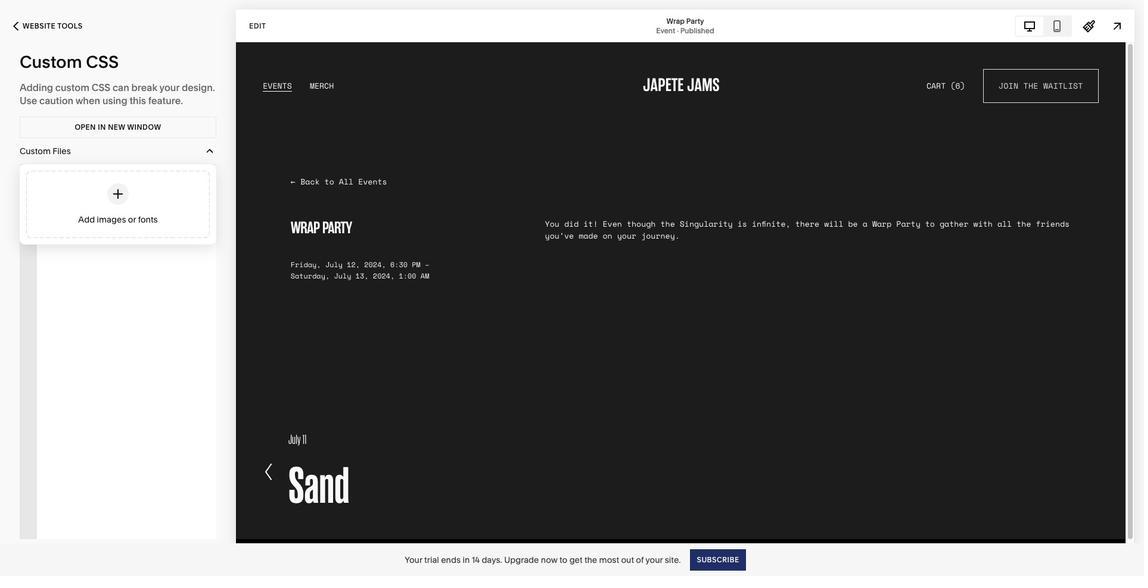 Task type: vqa. For each thing, say whether or not it's contained in the screenshot.
the bottommost message
no



Task type: locate. For each thing, give the bounding box(es) containing it.
css
[[86, 52, 119, 72], [92, 82, 110, 94]]

now
[[541, 555, 558, 566]]

adding
[[20, 82, 53, 94]]

open in new window button
[[20, 117, 216, 138]]

custom up adding
[[20, 52, 82, 72]]

custom for custom css
[[20, 52, 82, 72]]

feature.
[[148, 95, 183, 107]]

event
[[656, 26, 675, 35]]

0 vertical spatial in
[[98, 123, 106, 132]]

party
[[686, 16, 704, 25]]

website tools button
[[0, 13, 96, 39]]

0 vertical spatial custom
[[20, 52, 82, 72]]

custom
[[55, 82, 89, 94]]

caution
[[39, 95, 73, 107]]

2 custom from the top
[[20, 146, 51, 157]]

break
[[131, 82, 157, 94]]

your up feature.
[[159, 82, 180, 94]]

add images or fonts
[[78, 214, 158, 225]]

css inside adding custom css can break your design. use caution when using this feature.
[[92, 82, 110, 94]]

1 vertical spatial css
[[92, 82, 110, 94]]

use
[[20, 95, 37, 107]]

add images or fonts button
[[26, 171, 210, 238]]

tab list
[[1016, 16, 1071, 35]]

wrap party event · published
[[656, 16, 714, 35]]

website
[[23, 21, 56, 30]]

your right of
[[646, 555, 663, 566]]

1 vertical spatial your
[[646, 555, 663, 566]]

1 custom from the top
[[20, 52, 82, 72]]

1 vertical spatial custom
[[20, 146, 51, 157]]

out
[[621, 555, 634, 566]]

your inside adding custom css can break your design. use caution when using this feature.
[[159, 82, 180, 94]]

0 horizontal spatial your
[[159, 82, 180, 94]]

0 vertical spatial your
[[159, 82, 180, 94]]

ends
[[441, 555, 461, 566]]

custom
[[20, 52, 82, 72], [20, 146, 51, 157]]

or
[[128, 214, 136, 225]]

subscribe button
[[690, 550, 746, 571]]

site.
[[665, 555, 681, 566]]

1 horizontal spatial in
[[463, 555, 470, 566]]

in left 14
[[463, 555, 470, 566]]

css up when
[[92, 82, 110, 94]]

1 horizontal spatial your
[[646, 555, 663, 566]]

css up can
[[86, 52, 119, 72]]

most
[[599, 555, 619, 566]]

open
[[75, 123, 96, 132]]

when
[[75, 95, 100, 107]]

in left new
[[98, 123, 106, 132]]

0 horizontal spatial in
[[98, 123, 106, 132]]

custom left files
[[20, 146, 51, 157]]

1 vertical spatial in
[[463, 555, 470, 566]]

your
[[159, 82, 180, 94], [646, 555, 663, 566]]

this
[[130, 95, 146, 107]]

in
[[98, 123, 106, 132], [463, 555, 470, 566]]

design.
[[182, 82, 215, 94]]

0 vertical spatial css
[[86, 52, 119, 72]]

custom css
[[20, 52, 119, 72]]

files
[[53, 146, 71, 157]]

custom for custom files
[[20, 146, 51, 157]]



Task type: describe. For each thing, give the bounding box(es) containing it.
wrap
[[667, 16, 685, 25]]

using
[[102, 95, 127, 107]]

window
[[127, 123, 161, 132]]

images
[[97, 214, 126, 225]]

website tools
[[23, 21, 83, 30]]

your trial ends in 14 days. upgrade now to get the most out of your site.
[[405, 555, 681, 566]]

in inside the open in new window button
[[98, 123, 106, 132]]

subscribe
[[697, 556, 740, 565]]

adding custom css can break your design. use caution when using this feature.
[[20, 82, 215, 107]]

get
[[570, 555, 583, 566]]

can
[[113, 82, 129, 94]]

edit
[[249, 21, 266, 30]]

days.
[[482, 555, 502, 566]]

published
[[681, 26, 714, 35]]

trial
[[424, 555, 439, 566]]

14
[[472, 555, 480, 566]]

edit button
[[241, 15, 274, 37]]

fonts
[[138, 214, 158, 225]]

your
[[405, 555, 422, 566]]

tools
[[57, 21, 83, 30]]

open in new window
[[75, 123, 161, 132]]

new
[[108, 123, 125, 132]]

the
[[585, 555, 597, 566]]

custom files
[[20, 146, 71, 157]]

·
[[677, 26, 679, 35]]

upgrade
[[504, 555, 539, 566]]

add
[[78, 214, 95, 225]]

of
[[636, 555, 644, 566]]

to
[[560, 555, 568, 566]]



